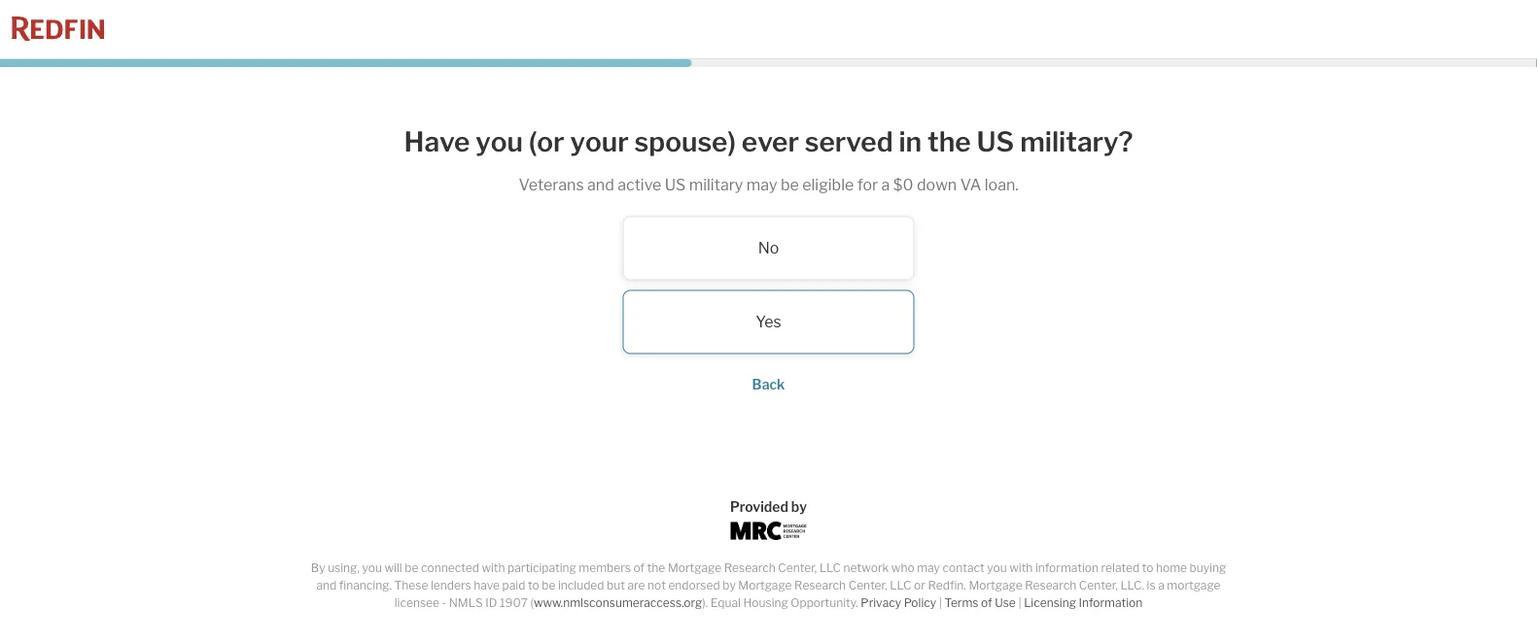 Task type: describe. For each thing, give the bounding box(es) containing it.
no
[[758, 239, 779, 258]]

privacy
[[861, 597, 902, 611]]

endorsed
[[669, 579, 720, 593]]

network
[[844, 562, 889, 576]]

1 with from the left
[[482, 562, 505, 576]]

these
[[394, 579, 428, 593]]

1907
[[500, 597, 528, 611]]

and inside by using, you will be connected with participating members of the mortgage research center, llc network who may contact you with information related to home buying and financing. these lenders have paid to be included but are not endorsed by mortgage research center, llc or redfin. mortgage research center, llc. is a mortgage licensee - nmls id 1907 (
[[317, 579, 337, 593]]

served
[[805, 125, 893, 158]]

2 horizontal spatial mortgage
[[969, 579, 1023, 593]]

lenders
[[431, 579, 471, 593]]

may inside by using, you will be connected with participating members of the mortgage research center, llc network who may contact you with information related to home buying and financing. these lenders have paid to be included but are not endorsed by mortgage research center, llc or redfin. mortgage research center, llc. is a mortgage licensee - nmls id 1907 (
[[917, 562, 940, 576]]

privacy policy link
[[861, 597, 937, 611]]

not
[[648, 579, 666, 593]]

or
[[914, 579, 926, 593]]

0 vertical spatial a
[[882, 176, 890, 195]]

1 horizontal spatial you
[[476, 125, 523, 158]]

1 horizontal spatial be
[[542, 579, 556, 593]]

spouse)
[[635, 125, 736, 158]]

included
[[558, 579, 604, 593]]

veterans
[[519, 176, 584, 195]]

information
[[1079, 597, 1143, 611]]

by
[[311, 562, 325, 576]]

back
[[752, 377, 785, 393]]

0 horizontal spatial center,
[[778, 562, 817, 576]]

members
[[579, 562, 631, 576]]

www.nmlsconsumeraccess.org ). equal housing opportunity. privacy policy | terms of use | licensing information
[[534, 597, 1143, 611]]

www.nmlsconsumeraccess.org
[[534, 597, 702, 611]]

by inside by using, you will be connected with participating members of the mortgage research center, llc network who may contact you with information related to home buying and financing. these lenders have paid to be included but are not endorsed by mortgage research center, llc or redfin. mortgage research center, llc. is a mortgage licensee - nmls id 1907 (
[[723, 579, 736, 593]]

redfin.
[[928, 579, 967, 593]]

using,
[[328, 562, 360, 576]]

the inside by using, you will be connected with participating members of the mortgage research center, llc network who may contact you with information related to home buying and financing. these lenders have paid to be included but are not endorsed by mortgage research center, llc or redfin. mortgage research center, llc. is a mortgage licensee - nmls id 1907 (
[[647, 562, 666, 576]]

is
[[1147, 579, 1156, 593]]

nmls
[[449, 597, 483, 611]]

active
[[618, 176, 662, 195]]

1 horizontal spatial to
[[1142, 562, 1154, 576]]

(or
[[529, 125, 565, 158]]

military
[[689, 176, 743, 195]]

housing
[[744, 597, 788, 611]]

financing.
[[339, 579, 392, 593]]

2 horizontal spatial research
[[1025, 579, 1077, 593]]

have you (or your spouse) ever served in the us military? option group
[[380, 216, 1158, 355]]

but
[[607, 579, 625, 593]]

0 vertical spatial the
[[928, 125, 971, 158]]

-
[[442, 597, 447, 611]]

are
[[628, 579, 645, 593]]

in
[[899, 125, 922, 158]]

mortgage research center image
[[731, 522, 807, 541]]

paid
[[502, 579, 526, 593]]

for
[[858, 176, 878, 195]]

1 horizontal spatial center,
[[849, 579, 888, 593]]

connected
[[421, 562, 479, 576]]

us
[[665, 176, 686, 195]]

related
[[1102, 562, 1140, 576]]

0 vertical spatial may
[[747, 176, 778, 195]]

0 horizontal spatial you
[[362, 562, 382, 576]]

0 horizontal spatial mortgage
[[668, 562, 722, 576]]

your
[[570, 125, 629, 158]]

www.nmlsconsumeraccess.org link
[[534, 597, 702, 611]]



Task type: locate. For each thing, give the bounding box(es) containing it.
1 vertical spatial llc
[[890, 579, 912, 593]]

1 horizontal spatial mortgage
[[738, 579, 792, 593]]

provided
[[730, 499, 789, 515]]

mortgage
[[1167, 579, 1221, 593]]

0 horizontal spatial research
[[724, 562, 776, 576]]

veterans and active us military may be eligible for a $0 down va loan.
[[519, 176, 1019, 195]]

0 horizontal spatial be
[[405, 562, 419, 576]]

down
[[917, 176, 957, 195]]

the
[[928, 125, 971, 158], [647, 562, 666, 576]]

you left (or
[[476, 125, 523, 158]]

a inside by using, you will be connected with participating members of the mortgage research center, llc network who may contact you with information related to home buying and financing. these lenders have paid to be included but are not endorsed by mortgage research center, llc or redfin. mortgage research center, llc. is a mortgage licensee - nmls id 1907 (
[[1158, 579, 1165, 593]]

have
[[474, 579, 500, 593]]

0 horizontal spatial of
[[634, 562, 645, 576]]

0 vertical spatial and
[[587, 176, 614, 195]]

1 horizontal spatial of
[[981, 597, 993, 611]]

1 vertical spatial by
[[723, 579, 736, 593]]

0 vertical spatial by
[[792, 499, 807, 515]]

by
[[792, 499, 807, 515], [723, 579, 736, 593]]

center,
[[778, 562, 817, 576], [849, 579, 888, 593], [1079, 579, 1118, 593]]

1 horizontal spatial a
[[1158, 579, 1165, 593]]

terms of use link
[[945, 597, 1016, 611]]

and
[[587, 176, 614, 195], [317, 579, 337, 593]]

ever
[[742, 125, 799, 158]]

terms
[[945, 597, 979, 611]]

with up have
[[482, 562, 505, 576]]

yes
[[756, 313, 782, 332]]

1 vertical spatial a
[[1158, 579, 1165, 593]]

to
[[1142, 562, 1154, 576], [528, 579, 539, 593]]

).
[[702, 597, 708, 611]]

center, down network
[[849, 579, 888, 593]]

2 horizontal spatial you
[[987, 562, 1007, 576]]

participating
[[508, 562, 577, 576]]

| down redfin. at bottom
[[939, 597, 942, 611]]

1 horizontal spatial the
[[928, 125, 971, 158]]

may down the have you (or your spouse) ever served in the us military?
[[747, 176, 778, 195]]

and down "by" on the bottom of the page
[[317, 579, 337, 593]]

be down participating
[[542, 579, 556, 593]]

research up opportunity.
[[795, 579, 846, 593]]

1 horizontal spatial |
[[1019, 597, 1022, 611]]

the right in
[[928, 125, 971, 158]]

0 horizontal spatial a
[[882, 176, 890, 195]]

of
[[634, 562, 645, 576], [981, 597, 993, 611]]

research up licensing
[[1025, 579, 1077, 593]]

provided by
[[730, 499, 807, 515]]

by up equal
[[723, 579, 736, 593]]

a
[[882, 176, 890, 195], [1158, 579, 1165, 593]]

1 horizontal spatial llc
[[890, 579, 912, 593]]

of for terms
[[981, 597, 993, 611]]

1 vertical spatial of
[[981, 597, 993, 611]]

(
[[530, 597, 534, 611]]

have
[[404, 125, 470, 158]]

1 vertical spatial be
[[405, 562, 419, 576]]

who
[[892, 562, 915, 576]]

a left $0
[[882, 176, 890, 195]]

equal
[[711, 597, 741, 611]]

llc
[[820, 562, 841, 576], [890, 579, 912, 593]]

be
[[781, 176, 799, 195], [405, 562, 419, 576], [542, 579, 556, 593]]

0 horizontal spatial llc
[[820, 562, 841, 576]]

1 horizontal spatial and
[[587, 176, 614, 195]]

be left eligible
[[781, 176, 799, 195]]

research
[[724, 562, 776, 576], [795, 579, 846, 593], [1025, 579, 1077, 593]]

1 vertical spatial to
[[528, 579, 539, 593]]

2 vertical spatial be
[[542, 579, 556, 593]]

be up the 'these'
[[405, 562, 419, 576]]

a right is
[[1158, 579, 1165, 593]]

1 vertical spatial the
[[647, 562, 666, 576]]

will
[[385, 562, 402, 576]]

by up mortgage research center image
[[792, 499, 807, 515]]

0 horizontal spatial by
[[723, 579, 736, 593]]

2 horizontal spatial be
[[781, 176, 799, 195]]

policy
[[904, 597, 937, 611]]

you right contact
[[987, 562, 1007, 576]]

by using, you will be connected with participating members of the mortgage research center, llc network who may contact you with information related to home buying and financing. these lenders have paid to be included but are not endorsed by mortgage research center, llc or redfin. mortgage research center, llc. is a mortgage licensee - nmls id 1907 (
[[311, 562, 1227, 611]]

2 with from the left
[[1010, 562, 1033, 576]]

mortgage up housing
[[738, 579, 792, 593]]

0 vertical spatial to
[[1142, 562, 1154, 576]]

mortgage
[[668, 562, 722, 576], [738, 579, 792, 593], [969, 579, 1023, 593]]

| right use
[[1019, 597, 1022, 611]]

have you (or your spouse) ever served in the us military?
[[404, 125, 1133, 158]]

use
[[995, 597, 1016, 611]]

eligible
[[803, 176, 854, 195]]

contact
[[943, 562, 985, 576]]

may up or
[[917, 562, 940, 576]]

mortgage up use
[[969, 579, 1023, 593]]

information
[[1036, 562, 1099, 576]]

to up "("
[[528, 579, 539, 593]]

with
[[482, 562, 505, 576], [1010, 562, 1033, 576]]

of for members
[[634, 562, 645, 576]]

$0
[[894, 176, 914, 195]]

center, up information
[[1079, 579, 1118, 593]]

0 horizontal spatial with
[[482, 562, 505, 576]]

mortgage up endorsed
[[668, 562, 722, 576]]

|
[[939, 597, 942, 611], [1019, 597, 1022, 611]]

buying
[[1190, 562, 1227, 576]]

0 horizontal spatial and
[[317, 579, 337, 593]]

0 vertical spatial llc
[[820, 562, 841, 576]]

back button
[[752, 377, 785, 393]]

you up financing.
[[362, 562, 382, 576]]

1 horizontal spatial with
[[1010, 562, 1033, 576]]

home
[[1156, 562, 1187, 576]]

llc up 'privacy policy' link
[[890, 579, 912, 593]]

us military?
[[977, 125, 1133, 158]]

opportunity.
[[791, 597, 859, 611]]

0 vertical spatial of
[[634, 562, 645, 576]]

llc.
[[1121, 579, 1145, 593]]

center, up opportunity.
[[778, 562, 817, 576]]

of inside by using, you will be connected with participating members of the mortgage research center, llc network who may contact you with information related to home buying and financing. these lenders have paid to be included but are not endorsed by mortgage research center, llc or redfin. mortgage research center, llc. is a mortgage licensee - nmls id 1907 (
[[634, 562, 645, 576]]

0 horizontal spatial to
[[528, 579, 539, 593]]

with up use
[[1010, 562, 1033, 576]]

1 horizontal spatial research
[[795, 579, 846, 593]]

licensing
[[1024, 597, 1077, 611]]

1 vertical spatial and
[[317, 579, 337, 593]]

the up 'not'
[[647, 562, 666, 576]]

licensee
[[395, 597, 440, 611]]

va loan.
[[961, 176, 1019, 195]]

and left the active
[[587, 176, 614, 195]]

licensing information link
[[1024, 597, 1143, 611]]

0 horizontal spatial may
[[747, 176, 778, 195]]

of left use
[[981, 597, 993, 611]]

llc up opportunity.
[[820, 562, 841, 576]]

2 | from the left
[[1019, 597, 1022, 611]]

1 horizontal spatial may
[[917, 562, 940, 576]]

id
[[486, 597, 497, 611]]

1 vertical spatial may
[[917, 562, 940, 576]]

2 horizontal spatial center,
[[1079, 579, 1118, 593]]

1 | from the left
[[939, 597, 942, 611]]

0 horizontal spatial the
[[647, 562, 666, 576]]

research up housing
[[724, 562, 776, 576]]

you
[[476, 125, 523, 158], [362, 562, 382, 576], [987, 562, 1007, 576]]

may
[[747, 176, 778, 195], [917, 562, 940, 576]]

of up are
[[634, 562, 645, 576]]

0 vertical spatial be
[[781, 176, 799, 195]]

1 horizontal spatial by
[[792, 499, 807, 515]]

0 horizontal spatial |
[[939, 597, 942, 611]]

to up is
[[1142, 562, 1154, 576]]



Task type: vqa. For each thing, say whether or not it's contained in the screenshot.
favorite button checkbox associated with $1,290,000
no



